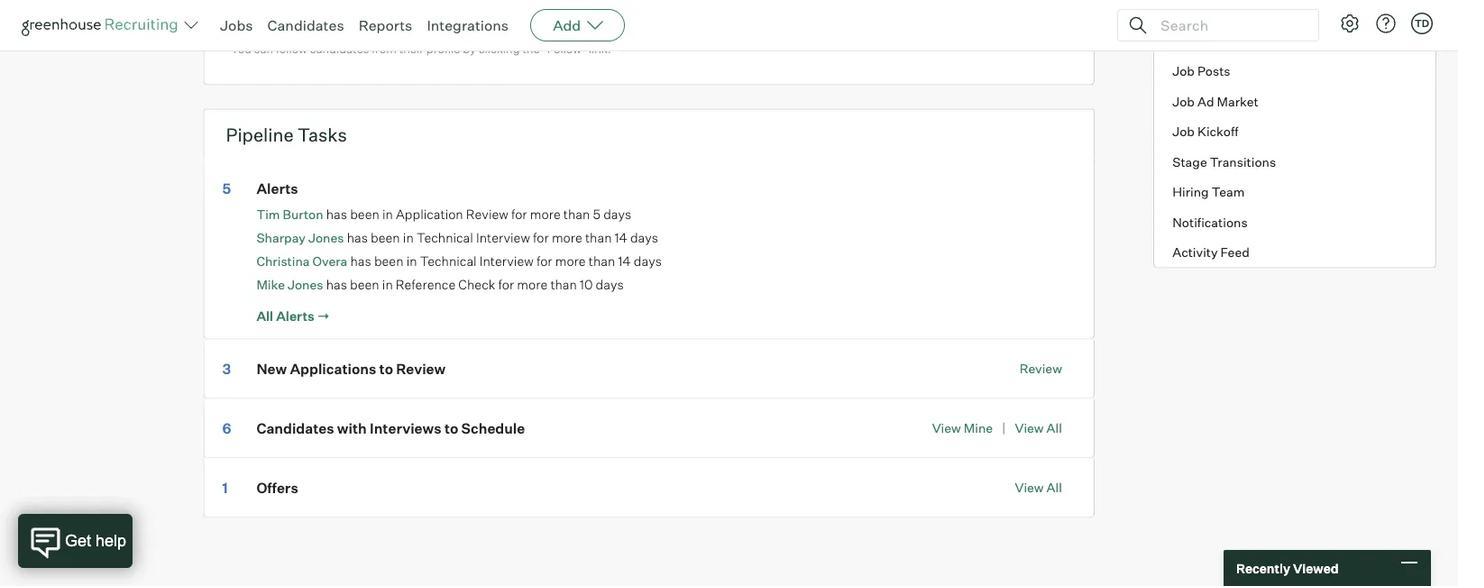Task type: locate. For each thing, give the bounding box(es) containing it.
view down "view mine | view all"
[[1015, 480, 1044, 496]]

to right applications
[[379, 360, 393, 378]]

candidates for candidates
[[268, 16, 344, 34]]

1 horizontal spatial to
[[445, 420, 459, 438]]

job
[[1173, 33, 1195, 49], [1173, 63, 1195, 79], [1173, 94, 1195, 109], [1173, 124, 1195, 140]]

job up stage at the top right of the page
[[1173, 124, 1195, 140]]

been right burton
[[350, 206, 380, 223]]

0 vertical spatial jones
[[309, 230, 344, 246]]

alerts left "→"
[[276, 308, 315, 324]]

view
[[933, 421, 962, 437], [1015, 421, 1044, 437], [1015, 480, 1044, 496]]

0 horizontal spatial to
[[379, 360, 393, 378]]

profile
[[427, 41, 460, 56]]

1 vertical spatial 14
[[618, 253, 631, 269]]

view all link down "view mine | view all"
[[1015, 480, 1063, 496]]

been up reference
[[374, 253, 404, 269]]

jobs link
[[220, 16, 253, 34]]

4 job from the top
[[1173, 124, 1195, 140]]

3 job from the top
[[1173, 94, 1195, 109]]

christina
[[257, 254, 310, 269]]

job inside the 'job info' link
[[1173, 33, 1195, 49]]

pipeline tasks
[[226, 123, 347, 146]]

2 job from the top
[[1173, 63, 1195, 79]]

reference
[[396, 277, 456, 293]]

1 horizontal spatial candidates
[[471, 8, 548, 27]]

stage
[[1173, 154, 1208, 170]]

all right |
[[1047, 421, 1063, 437]]

job kickoff link
[[1155, 117, 1436, 147]]

candidates up clicking
[[471, 8, 548, 27]]

mike
[[257, 277, 285, 293]]

in down the application
[[403, 230, 414, 246]]

1 vertical spatial candidates
[[310, 41, 369, 56]]

1
[[222, 479, 228, 497]]

has
[[326, 206, 347, 223], [347, 230, 368, 246], [350, 253, 371, 269], [326, 277, 347, 293]]

2 horizontal spatial review
[[1020, 361, 1063, 377]]

to
[[379, 360, 393, 378], [445, 420, 459, 438]]

0 vertical spatial candidates
[[471, 8, 548, 27]]

notifications link
[[1155, 207, 1436, 237]]

the
[[523, 41, 540, 56]]

1 vertical spatial all
[[1047, 421, 1063, 437]]

been
[[350, 206, 380, 223], [371, 230, 400, 246], [374, 253, 404, 269], [350, 277, 380, 293]]

view left mine on the right
[[933, 421, 962, 437]]

job inside "job kickoff" link
[[1173, 124, 1195, 140]]

more
[[530, 206, 561, 223], [552, 230, 583, 246], [556, 253, 586, 269], [517, 277, 548, 293]]

5 inside tim burton has been in application review for more than 5 days sharpay jones has been in technical interview for more than 14 days christina overa has been in technical interview for more than 14 days mike jones has been in reference check for more than 10 days
[[593, 206, 601, 223]]

to left schedule on the bottom left
[[445, 420, 459, 438]]

5 link
[[222, 180, 254, 197]]

all down "mike"
[[257, 308, 274, 324]]

recently
[[1237, 560, 1291, 576]]

view all link
[[1015, 421, 1063, 437], [1015, 480, 1063, 496]]

in left the application
[[382, 206, 393, 223]]

view all
[[1015, 480, 1063, 496]]

view all link right |
[[1015, 421, 1063, 437]]

job for job ad market
[[1173, 94, 1195, 109]]

has right overa
[[350, 253, 371, 269]]

stage transitions
[[1173, 154, 1277, 170]]

job for job kickoff
[[1173, 124, 1195, 140]]

1 vertical spatial to
[[445, 420, 459, 438]]

burton
[[283, 207, 324, 223]]

job left ad
[[1173, 94, 1195, 109]]

notifications
[[1173, 214, 1248, 230]]

1 vertical spatial alerts
[[276, 308, 315, 324]]

view mine | view all
[[933, 420, 1063, 437]]

candidates
[[268, 16, 344, 34], [257, 420, 334, 438]]

candidates up the follow
[[268, 16, 344, 34]]

job ad market link
[[1155, 86, 1436, 117]]

than
[[564, 206, 590, 223], [586, 230, 612, 246], [589, 253, 616, 269], [551, 277, 577, 293]]

team
[[1212, 184, 1245, 200]]

recently viewed
[[1237, 560, 1339, 576]]

1 vertical spatial candidates
[[257, 420, 334, 438]]

jones up overa
[[309, 230, 344, 246]]

alerts up tim
[[257, 180, 298, 198]]

candidates
[[471, 8, 548, 27], [310, 41, 369, 56]]

0 vertical spatial to
[[379, 360, 393, 378]]

|
[[1002, 420, 1006, 437]]

job for job posts
[[1173, 63, 1195, 79]]

kickoff
[[1198, 124, 1239, 140]]

review up "view mine | view all"
[[1020, 361, 1063, 377]]

technical down the application
[[417, 230, 474, 246]]

6
[[222, 420, 231, 437]]

view right |
[[1015, 421, 1044, 437]]

"follow"
[[543, 41, 586, 56]]

technical
[[417, 230, 474, 246], [420, 253, 477, 269]]

hiring team
[[1173, 184, 1245, 200]]

0 vertical spatial 14
[[615, 230, 628, 246]]

candidates down aren't
[[310, 41, 369, 56]]

14
[[615, 230, 628, 246], [618, 253, 631, 269]]

all
[[257, 308, 274, 324], [1047, 421, 1063, 437], [1047, 480, 1063, 496]]

1 job from the top
[[1173, 33, 1195, 49]]

job info
[[1173, 33, 1220, 49]]

jones down christina overa link
[[288, 277, 323, 293]]

info
[[1198, 33, 1220, 49]]

christina overa link
[[257, 254, 348, 269]]

td button
[[1408, 9, 1437, 38]]

activity feed
[[1173, 245, 1250, 260]]

0 vertical spatial candidates
[[268, 16, 344, 34]]

1 vertical spatial technical
[[420, 253, 477, 269]]

2 vertical spatial all
[[1047, 480, 1063, 496]]

technical up reference
[[420, 253, 477, 269]]

review
[[466, 206, 509, 223], [396, 360, 446, 378], [1020, 361, 1063, 377]]

td
[[1415, 17, 1430, 29]]

review up interviews
[[396, 360, 446, 378]]

jones
[[309, 230, 344, 246], [288, 277, 323, 293]]

candidates left with
[[257, 420, 334, 438]]

pipeline
[[226, 123, 294, 146]]

0 vertical spatial 5
[[222, 180, 231, 197]]

viewed
[[1294, 560, 1339, 576]]

ad
[[1198, 94, 1215, 109]]

looks like you aren't following any candidates yet.
[[231, 8, 578, 27]]

transitions
[[1211, 154, 1277, 170]]

review right the application
[[466, 206, 509, 223]]

can
[[254, 41, 273, 56]]

you can follow candidates from their profile by clicking the "follow" link.
[[231, 41, 611, 56]]

been left reference
[[350, 277, 380, 293]]

1 view all link from the top
[[1015, 421, 1063, 437]]

has up overa
[[347, 230, 368, 246]]

interview
[[476, 230, 530, 246], [480, 253, 534, 269]]

0 vertical spatial technical
[[417, 230, 474, 246]]

follow
[[276, 41, 307, 56]]

1 vertical spatial view all link
[[1015, 480, 1063, 496]]

job inside job ad market link
[[1173, 94, 1195, 109]]

2 view all link from the top
[[1015, 480, 1063, 496]]

all down "view mine | view all"
[[1047, 480, 1063, 496]]

10
[[580, 277, 593, 293]]

overa
[[313, 254, 348, 269]]

0 vertical spatial view all link
[[1015, 421, 1063, 437]]

job left info
[[1173, 33, 1195, 49]]

interviews
[[370, 420, 442, 438]]

posts
[[1198, 63, 1231, 79]]

activity feed link
[[1155, 237, 1436, 268]]

all inside "view mine | view all"
[[1047, 421, 1063, 437]]

1 vertical spatial 5
[[593, 206, 601, 223]]

offers
[[257, 479, 298, 497]]

job kickoff
[[1173, 124, 1239, 140]]

1 horizontal spatial 5
[[593, 206, 601, 223]]

6 link
[[222, 420, 254, 437]]

has right burton
[[326, 206, 347, 223]]

for
[[512, 206, 527, 223], [533, 230, 549, 246], [537, 253, 553, 269], [498, 277, 514, 293]]

1 horizontal spatial review
[[466, 206, 509, 223]]

link.
[[589, 41, 611, 56]]

5
[[222, 180, 231, 197], [593, 206, 601, 223]]

job left posts
[[1173, 63, 1195, 79]]



Task type: vqa. For each thing, say whether or not it's contained in the screenshot.
the top 5
yes



Task type: describe. For each thing, give the bounding box(es) containing it.
sharpay jones link
[[257, 230, 344, 246]]

looks
[[231, 8, 274, 27]]

add
[[553, 16, 581, 34]]

integrations
[[427, 16, 509, 34]]

0 vertical spatial all
[[257, 308, 274, 324]]

td button
[[1412, 13, 1434, 34]]

job posts link
[[1155, 56, 1436, 86]]

all alerts → link
[[257, 307, 330, 325]]

reports
[[359, 16, 413, 34]]

view for view all
[[1015, 480, 1044, 496]]

been down the application
[[371, 230, 400, 246]]

all alerts →
[[257, 308, 330, 324]]

new
[[257, 360, 287, 378]]

hiring team link
[[1155, 177, 1436, 207]]

any
[[443, 8, 468, 27]]

3 link
[[222, 360, 254, 378]]

0 vertical spatial alerts
[[257, 180, 298, 198]]

job info link
[[1155, 26, 1436, 56]]

check
[[459, 277, 496, 293]]

view mine link
[[933, 421, 993, 437]]

in up reference
[[407, 253, 417, 269]]

mine
[[964, 421, 993, 437]]

Search text field
[[1157, 12, 1303, 38]]

reports link
[[359, 16, 413, 34]]

like
[[277, 8, 301, 27]]

3
[[222, 360, 231, 378]]

following
[[377, 8, 439, 27]]

tim burton link
[[257, 207, 324, 223]]

their
[[399, 41, 424, 56]]

clicking
[[479, 41, 520, 56]]

configure image
[[1340, 13, 1361, 34]]

0 horizontal spatial 5
[[222, 180, 231, 197]]

market
[[1218, 94, 1259, 109]]

jobs
[[220, 16, 253, 34]]

greenhouse recruiting image
[[22, 14, 184, 36]]

application
[[396, 206, 463, 223]]

0 horizontal spatial candidates
[[310, 41, 369, 56]]

hiring
[[1173, 184, 1210, 200]]

by
[[463, 41, 476, 56]]

view for view mine | view all
[[933, 421, 962, 437]]

aren't
[[333, 8, 373, 27]]

1 link
[[222, 479, 254, 497]]

1 vertical spatial interview
[[480, 253, 534, 269]]

review inside tim burton has been in application review for more than 5 days sharpay jones has been in technical interview for more than 14 days christina overa has been in technical interview for more than 14 days mike jones has been in reference check for more than 10 days
[[466, 206, 509, 223]]

job ad market
[[1173, 94, 1259, 109]]

candidates link
[[268, 16, 344, 34]]

review link
[[1020, 361, 1063, 377]]

new applications to review
[[257, 360, 446, 378]]

tim
[[257, 207, 280, 223]]

feed
[[1221, 245, 1250, 260]]

sharpay
[[257, 230, 306, 246]]

yet.
[[551, 8, 578, 27]]

tim burton has been in application review for more than 5 days sharpay jones has been in technical interview for more than 14 days christina overa has been in technical interview for more than 14 days mike jones has been in reference check for more than 10 days
[[257, 206, 662, 293]]

stage transitions link
[[1155, 147, 1436, 177]]

add button
[[531, 9, 625, 42]]

→
[[317, 308, 330, 324]]

tasks
[[298, 123, 347, 146]]

with
[[337, 420, 367, 438]]

1 vertical spatial jones
[[288, 277, 323, 293]]

0 horizontal spatial review
[[396, 360, 446, 378]]

candidates with interviews to schedule
[[257, 420, 525, 438]]

integrations link
[[427, 16, 509, 34]]

schedule
[[462, 420, 525, 438]]

has down overa
[[326, 277, 347, 293]]

from
[[372, 41, 397, 56]]

you
[[231, 41, 251, 56]]

in left reference
[[382, 277, 393, 293]]

candidates for candidates with interviews to schedule
[[257, 420, 334, 438]]

you
[[304, 8, 330, 27]]

job for job info
[[1173, 33, 1195, 49]]

0 vertical spatial interview
[[476, 230, 530, 246]]

job posts
[[1173, 63, 1231, 79]]

alerts inside all alerts → link
[[276, 308, 315, 324]]

applications
[[290, 360, 377, 378]]

activity
[[1173, 245, 1218, 260]]

mike jones link
[[257, 277, 323, 293]]



